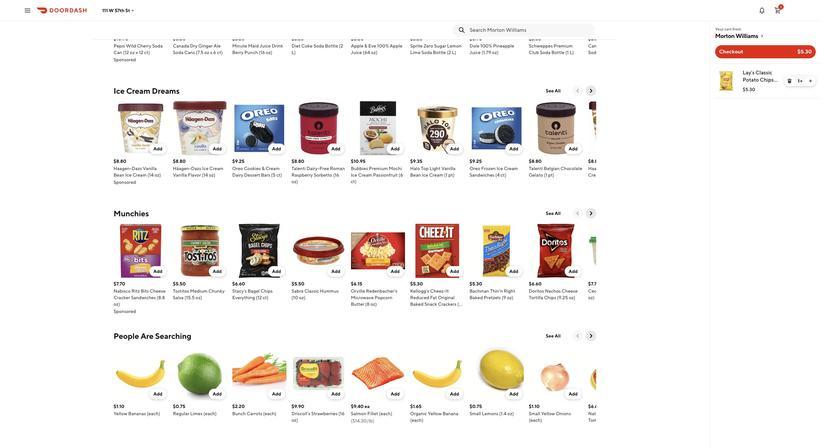 Task type: vqa. For each thing, say whether or not it's contained in the screenshot.
AA
no



Task type: describe. For each thing, give the bounding box(es) containing it.
häagen-dazs ice cream vanilla flavor (14 oz) image
[[173, 101, 227, 155]]

$0.75 for $0.75 regular limes (each)
[[173, 404, 185, 409]]

cheez-
[[430, 289, 446, 294]]

2 see from the top
[[546, 211, 554, 216]]

kellogg's
[[410, 289, 429, 294]]

ice inside "$8.80 haagen-dazs coffee ice cream (14 oz)"
[[633, 166, 640, 171]]

oz) inside $7.70 nabisco ritz bits cheese cracker sandwiches (8.8 oz) sponsored
[[114, 302, 120, 307]]

hummus
[[320, 289, 339, 294]]

(each) inside '$1.65 organic yellow banana (each)'
[[410, 418, 424, 423]]

sabra
[[292, 289, 304, 294]]

cookies
[[244, 166, 261, 171]]

$0.75 small lemons (1.4 oz)
[[470, 404, 514, 417]]

(12 inside $10.95 pepsi wild cherry soda can (12 oz x 12 ct) sponsored
[[123, 50, 129, 55]]

$7.70 nabisco ritz bits cheese cracker sandwiches (8.8 oz) sponsored
[[114, 281, 166, 314]]

$5.50 sabra classic hummus (10 oz)
[[292, 281, 339, 300]]

lay's classic potato chips (8 oz) image
[[717, 71, 737, 91]]

redenbacher's
[[366, 289, 398, 294]]

oreo cookies & cream dairy dessert bars (5 ct) image
[[232, 101, 286, 155]]

fat
[[430, 295, 437, 300]]

see all for dreams
[[546, 88, 561, 93]]

ice inside $8.80 haagen-dazs vanilla bean ice cream (14 oz) sponsored
[[125, 173, 132, 178]]

stacy's bagel chips everything (12 ct) image
[[232, 224, 286, 278]]

(6 inside $10.95 bubbies premium mochi ice cream passionfruit (6 ct)
[[399, 173, 403, 178]]

cream inside $9.25 oreo cookies & cream dairy dessert bars (5 ct)
[[266, 166, 280, 171]]

$5.30 inside lay's classic potato chips (8 oz) $5.30
[[743, 87, 756, 92]]

(each) inside $2.20 bunch carrots (each)
[[263, 411, 277, 417]]

add for talenti belgian chocolate gelato (1 pt)
[[569, 146, 578, 152]]

add for small lemons (1.4 oz)
[[510, 392, 519, 397]]

$9.25 oreo frozen ice cream sandwiches (4 ct)
[[470, 159, 518, 178]]

(16 for sorbetto
[[333, 173, 339, 178]]

(9
[[502, 295, 506, 300]]

pepsi
[[114, 43, 125, 49]]

roman
[[330, 166, 345, 171]]

oz) inside $5.50 tostitos medium chunky salsa (15.5 oz)
[[196, 295, 202, 300]]

l) inside $3.30 diet coke soda bottle (2 l)
[[292, 50, 296, 55]]

oz) inside $6.60 naturesweet cherubs tomatoes (10 oz)
[[617, 418, 624, 423]]

haagen-dazs vanilla bean ice cream (14 oz) image
[[114, 101, 168, 155]]

from
[[733, 27, 742, 31]]

oz) inside $5.30 kellogg's cheez-it reduced fat original baked snack crackers (6 oz)
[[410, 308, 417, 314]]

$5.95 dole 100% pineapple juice (1.79 oz)
[[470, 36, 515, 55]]

$0.75 for $0.75 small lemons (1.4 oz)
[[470, 404, 482, 409]]

bottle inside $3.30 diet coke soda bottle (2 l)
[[325, 43, 338, 49]]

berry
[[232, 50, 244, 55]]

$9.35 halo top light vanilla bean ice cream (1 pt)
[[410, 159, 456, 178]]

(1 inside $9.35 halo top light vanilla bean ice cream (1 pt)
[[444, 173, 448, 178]]

pt) inside $8.80 talenti belgian chocolate gelato (1 pt)
[[549, 173, 555, 178]]

$5.30 bachman thin'n right baked pretzels (9 oz)
[[470, 281, 516, 300]]

gelato
[[529, 173, 543, 178]]

dairy-
[[307, 166, 320, 171]]

canada for bottle
[[589, 43, 605, 49]]

oz) inside $7.70 cedar's spinach dip (12 oz)
[[589, 295, 595, 300]]

sponsored for munchies
[[114, 309, 136, 314]]

chunky
[[208, 289, 225, 294]]

oz) inside the $6.15 orville redenbacher's microwave popcorn butter (8 oz)
[[371, 302, 377, 307]]

cream inside $10.95 bubbies premium mochi ice cream passionfruit (6 ct)
[[358, 173, 372, 178]]

ct) inside '$9.25 oreo frozen ice cream sandwiches (4 ct)'
[[501, 173, 507, 178]]

soda inside $2.85 schweppes premium club soda bottle (1 l)
[[540, 50, 551, 55]]

eve
[[368, 43, 376, 49]]

sandwiches inside $7.70 nabisco ritz bits cheese cracker sandwiches (8.8 oz) sponsored
[[131, 295, 156, 300]]

add for nabisco ritz bits cheese cracker sandwiches (8.8 oz)
[[153, 269, 163, 274]]

$3.30 for $3.30 minute maid juice drink berry punch (16 oz)
[[232, 36, 245, 41]]

111 w 57th st
[[102, 8, 130, 13]]

$8.80 for $8.80 haagen-dazs coffee ice cream (14 oz)
[[589, 159, 601, 164]]

(14 for flavor
[[202, 173, 208, 178]]

add for oreo cookies & cream dairy dessert bars (5 ct)
[[272, 146, 281, 152]]

$9.40 ea salmon fillet (each) ($14.30/lb)
[[351, 404, 392, 424]]

$3.30 diet coke soda bottle (2 l)
[[292, 36, 343, 55]]

tomatoes
[[589, 418, 609, 423]]

$2.55 canada dry ginger ale soda bottle (20 oz)
[[589, 36, 636, 55]]

juice inside the $5.50 apple & eve 100% apple juice (64 oz)
[[351, 50, 362, 55]]

talenti dairy-free roman raspberry sorbetto (16 oz) image
[[292, 101, 346, 155]]

zero
[[424, 43, 433, 49]]

add for sabra classic hummus (10 oz)
[[332, 269, 341, 274]]

$2.20 bunch carrots (each)
[[232, 404, 277, 417]]

ice inside $8.80 häagen-dazs ice cream vanilla flavor (14 oz)
[[202, 166, 209, 171]]

regular limes (each) image
[[173, 347, 227, 401]]

soda inside $10.95 pepsi wild cherry soda can (12 oz x 12 ct) sponsored
[[152, 43, 163, 49]]

oz) inside $8.80 haagen-dazs vanilla bean ice cream (14 oz) sponsored
[[155, 173, 161, 178]]

stacy's
[[232, 289, 247, 294]]

halo
[[410, 166, 420, 171]]

(each) inside $1.10 yellow bananas (each)
[[147, 411, 160, 417]]

tortilla
[[529, 295, 543, 300]]

$8.80 for $8.80 talenti belgian chocolate gelato (1 pt)
[[529, 159, 542, 164]]

see for searching
[[546, 334, 554, 339]]

& inside $9.25 oreo cookies & cream dairy dessert bars (5 ct)
[[262, 166, 265, 171]]

($14.30/lb)
[[351, 418, 374, 424]]

ginger for oz
[[198, 43, 213, 49]]

ginger for oz)
[[614, 43, 628, 49]]

ice inside $10.95 bubbies premium mochi ice cream passionfruit (6 ct)
[[351, 173, 357, 178]]

dreams
[[152, 86, 180, 95]]

cracker
[[114, 295, 130, 300]]

sprite zero sugar lemon lime soda bottle (2 l) image
[[410, 0, 465, 33]]

(1 inside $8.80 talenti belgian chocolate gelato (1 pt)
[[544, 173, 548, 178]]

talenti for talenti dairy-free roman raspberry sorbetto (16 oz)
[[292, 166, 306, 171]]

$2.85
[[529, 36, 541, 41]]

$3.30 for $3.30 sprite zero sugar lemon lime soda bottle (2 l)
[[410, 36, 423, 41]]

$5.50 apple & eve 100% apple juice (64 oz)
[[351, 36, 403, 55]]

1 for 1 ×
[[798, 78, 800, 84]]

talenti for talenti belgian chocolate gelato (1 pt)
[[529, 166, 543, 171]]

oz inside $5.50 canada dry ginger ale soda cans (7.5 oz x 6 ct)
[[204, 50, 209, 55]]

cans
[[185, 50, 195, 55]]

tostitos medium chunky salsa (15.5 oz) image
[[173, 224, 227, 278]]

notification bell image
[[759, 6, 766, 14]]

vanilla inside $9.35 halo top light vanilla bean ice cream (1 pt)
[[442, 166, 456, 171]]

oz) inside the $5.30 bachman thin'n right baked pretzels (9 oz)
[[507, 295, 514, 300]]

oz) inside $0.75 small lemons (1.4 oz)
[[508, 411, 514, 417]]

(10 for sabra
[[292, 295, 298, 300]]

baked inside the $5.30 bachman thin'n right baked pretzels (9 oz)
[[470, 295, 483, 300]]

oz) inside the $5.50 apple & eve 100% apple juice (64 oz)
[[371, 50, 378, 55]]

juice inside $5.95 dole 100% pineapple juice (1.79 oz)
[[470, 50, 481, 55]]

1 button
[[772, 4, 785, 17]]

(6 inside $5.30 kellogg's cheez-it reduced fat original baked snack crackers (6 oz)
[[458, 302, 462, 307]]

see all link for dreams
[[542, 86, 565, 96]]

(20
[[614, 50, 621, 55]]

tostitos
[[173, 289, 189, 294]]

pt) inside $9.35 halo top light vanilla bean ice cream (1 pt)
[[449, 173, 455, 178]]

$5.50 tostitos medium chunky salsa (15.5 oz)
[[173, 281, 225, 300]]

$5.95
[[470, 36, 482, 41]]

next button of carousel image for people are searching
[[588, 333, 594, 339]]

oz) inside lay's classic potato chips (8 oz) $5.30
[[749, 84, 757, 90]]

ct) inside '$6.60 stacy's bagel chips everything (12 ct)'
[[263, 295, 269, 300]]

add for häagen-dazs ice cream vanilla flavor (14 oz)
[[213, 146, 222, 152]]

small yellow onions (each) image
[[529, 347, 583, 401]]

dazs for cream
[[132, 166, 142, 171]]

oz) inside $6.60 doritos nachos cheese tortilla chips (9.25 oz)
[[569, 295, 576, 300]]

x inside $5.50 canada dry ginger ale soda cans (7.5 oz x 6 ct)
[[210, 50, 213, 55]]

popcorn
[[375, 295, 393, 300]]

chips inside $6.60 doritos nachos cheese tortilla chips (9.25 oz)
[[544, 295, 557, 300]]

$6.60 for $6.60 doritos nachos cheese tortilla chips (9.25 oz)
[[529, 281, 542, 287]]

soda inside $2.55 canada dry ginger ale soda bottle (20 oz)
[[589, 50, 599, 55]]

soda inside $3.30 sprite zero sugar lemon lime soda bottle (2 l)
[[422, 50, 432, 55]]

$7.70 for $7.70 nabisco ritz bits cheese cracker sandwiches (8.8 oz) sponsored
[[114, 281, 125, 287]]

haagen- for ice
[[114, 166, 132, 171]]

(each) inside $9.40 ea salmon fillet (each) ($14.30/lb)
[[379, 411, 392, 417]]

munchies
[[114, 209, 149, 218]]

yellow for organic
[[428, 411, 442, 417]]

see for dreams
[[546, 88, 554, 93]]

oz) inside "$5.50 sabra classic hummus (10 oz)"
[[299, 295, 306, 300]]

sugar
[[434, 43, 446, 49]]

$5.50 for $5.50 tostitos medium chunky salsa (15.5 oz)
[[173, 281, 186, 287]]

ice inside '$9.25 oreo frozen ice cream sandwiches (4 ct)'
[[497, 166, 503, 171]]

checkout
[[720, 49, 744, 55]]

morton williams link
[[716, 32, 816, 40]]

doritos
[[529, 289, 544, 294]]

ct) inside $10.95 bubbies premium mochi ice cream passionfruit (6 ct)
[[351, 179, 357, 184]]

limes
[[190, 411, 203, 417]]

ice inside $9.35 halo top light vanilla bean ice cream (1 pt)
[[422, 173, 429, 178]]

100% inside $5.95 dole 100% pineapple juice (1.79 oz)
[[481, 43, 492, 49]]

haagen- for cream
[[589, 166, 607, 171]]

schweppes premium club soda bottle (1 l) image
[[529, 0, 583, 33]]

lemon
[[447, 43, 462, 49]]

bean inside $9.35 halo top light vanilla bean ice cream (1 pt)
[[410, 173, 421, 178]]

chips for bagel
[[261, 289, 273, 294]]

sabra classic hummus (10 oz) image
[[292, 224, 346, 278]]

st
[[125, 8, 130, 13]]

salmon fillet (each) image
[[351, 347, 405, 401]]

12
[[139, 50, 143, 55]]

pineapple
[[493, 43, 515, 49]]

your cart from
[[716, 27, 742, 31]]

(8.8
[[157, 295, 165, 300]]

cream inside $8.80 haagen-dazs vanilla bean ice cream (14 oz) sponsored
[[133, 173, 147, 178]]

all for dreams
[[555, 88, 561, 93]]

ice cream dreams link
[[114, 86, 180, 96]]

$8.80 häagen-dazs ice cream vanilla flavor (14 oz)
[[173, 159, 224, 178]]

cherry
[[137, 43, 151, 49]]

add for orville redenbacher's microwave popcorn butter (8 oz)
[[391, 269, 400, 274]]

previous button of carousel image for people are searching
[[575, 333, 581, 339]]

(2 inside $3.30 diet coke soda bottle (2 l)
[[339, 43, 343, 49]]

club
[[529, 50, 539, 55]]

soda inside $3.30 diet coke soda bottle (2 l)
[[314, 43, 324, 49]]

vanilla inside $8.80 haagen-dazs vanilla bean ice cream (14 oz) sponsored
[[143, 166, 157, 171]]

oz inside $10.95 pepsi wild cherry soda can (12 oz x 12 ct) sponsored
[[130, 50, 135, 55]]

sponsored inside $10.95 pepsi wild cherry soda can (12 oz x 12 ct) sponsored
[[114, 57, 136, 62]]

flavor
[[188, 173, 201, 178]]

$5.30 kellogg's cheez-it reduced fat original baked snack crackers (6 oz)
[[410, 281, 462, 314]]

add for doritos nachos cheese tortilla chips (9.25 oz)
[[569, 269, 578, 274]]

baked inside $5.30 kellogg's cheez-it reduced fat original baked snack crackers (6 oz)
[[410, 302, 424, 307]]

minute
[[232, 43, 247, 49]]

soda inside $5.50 canada dry ginger ale soda cans (7.5 oz x 6 ct)
[[173, 50, 184, 55]]

sandwiches inside '$9.25 oreo frozen ice cream sandwiches (4 ct)'
[[470, 173, 495, 178]]

banana
[[443, 411, 459, 417]]

$8.80 for $8.80 haagen-dazs vanilla bean ice cream (14 oz) sponsored
[[114, 159, 126, 164]]

belgian
[[544, 166, 560, 171]]

$9.90 driscoll's strawberries (16 oz)
[[292, 404, 345, 423]]

salsa
[[173, 295, 184, 300]]

diet coke soda bottle (2 l) image
[[292, 0, 346, 33]]

remove item from cart image
[[787, 78, 793, 84]]

ale for canada dry ginger ale soda bottle (20 oz)
[[629, 43, 636, 49]]

light
[[430, 166, 441, 171]]

1 items, open order cart image
[[774, 6, 782, 14]]

bean inside $8.80 haagen-dazs vanilla bean ice cream (14 oz) sponsored
[[114, 173, 124, 178]]

(7.5
[[196, 50, 204, 55]]

$9.35
[[410, 159, 423, 164]]

dazs for flavor
[[191, 166, 201, 171]]

100% inside the $5.50 apple & eve 100% apple juice (64 oz)
[[377, 43, 389, 49]]

chocolate
[[561, 166, 583, 171]]

add for haagen-dazs vanilla bean ice cream (14 oz)
[[153, 146, 163, 152]]

(16 for punch
[[259, 50, 265, 55]]

$5.30 for $5.30 bachman thin'n right baked pretzels (9 oz)
[[470, 281, 482, 287]]

see all for searching
[[546, 334, 561, 339]]

(9.25
[[557, 295, 568, 300]]

thin'n
[[490, 289, 503, 294]]

premium for passionfruit
[[369, 166, 388, 171]]

dairy
[[232, 173, 243, 178]]

cream inside "$8.80 haagen-dazs coffee ice cream (14 oz)"
[[589, 173, 603, 178]]

add for talenti dairy-free roman raspberry sorbetto (16 oz)
[[332, 146, 341, 152]]

$6.15
[[351, 281, 363, 287]]

halo top light vanilla bean ice cream (1 pt) image
[[410, 101, 465, 155]]

$8.80 haagen-dazs coffee ice cream (14 oz)
[[589, 159, 640, 178]]

$3.30 for $3.30 diet coke soda bottle (2 l)
[[292, 36, 304, 41]]

$5.50 canada dry ginger ale soda cans (7.5 oz x 6 ct)
[[173, 36, 223, 55]]

ct) inside $9.25 oreo cookies & cream dairy dessert bars (5 ct)
[[277, 173, 282, 178]]

cream inside '$9.25 oreo frozen ice cream sandwiches (4 ct)'
[[504, 166, 518, 171]]

lay's classic potato chips (8 oz) $5.30
[[743, 70, 774, 92]]

$9.40
[[351, 404, 364, 409]]

are
[[141, 332, 154, 341]]

l) inside $3.30 sprite zero sugar lemon lime soda bottle (2 l)
[[452, 50, 456, 55]]

2 see all from the top
[[546, 211, 561, 216]]

bottle inside $2.55 canada dry ginger ale soda bottle (20 oz)
[[600, 50, 613, 55]]

$9.25 for $9.25 oreo frozen ice cream sandwiches (4 ct)
[[470, 159, 482, 164]]

orville redenbacher's microwave popcorn butter (8 oz) image
[[351, 224, 405, 278]]

yellow inside $1.10 yellow bananas (each)
[[114, 411, 127, 417]]

$8.80 for $8.80 häagen-dazs ice cream vanilla flavor (14 oz)
[[173, 159, 186, 164]]

cheese inside $7.70 nabisco ritz bits cheese cracker sandwiches (8.8 oz) sponsored
[[150, 289, 166, 294]]

apple & eve 100% apple juice (64 oz) image
[[351, 0, 405, 33]]

see all link for searching
[[542, 331, 565, 341]]

mochi
[[389, 166, 402, 171]]

oz) inside $5.95 dole 100% pineapple juice (1.79 oz)
[[492, 50, 499, 55]]

1 for 1
[[781, 5, 782, 9]]

oreo for oreo frozen ice cream sandwiches (4 ct)
[[470, 166, 481, 171]]

$3.30 sprite zero sugar lemon lime soda bottle (2 l)
[[410, 36, 462, 55]]

morton williams
[[716, 32, 759, 39]]

(16 inside $9.90 driscoll's strawberries (16 oz)
[[339, 411, 345, 417]]

(14 inside "$8.80 haagen-dazs coffee ice cream (14 oz)"
[[603, 173, 610, 178]]

add for oreo frozen ice cream sandwiches (4 ct)
[[510, 146, 519, 152]]

pepsi wild cherry soda can (12 oz x 12 ct) image
[[114, 0, 168, 33]]

add for bunch carrots (each)
[[272, 392, 281, 397]]

w
[[109, 8, 114, 13]]

(each) inside $1.10 small yellow onions (each)
[[529, 418, 542, 423]]



Task type: locate. For each thing, give the bounding box(es) containing it.
1 horizontal spatial dry
[[606, 43, 613, 49]]

bottle right coke
[[325, 43, 338, 49]]

2 ginger from the left
[[614, 43, 628, 49]]

$10.95 for bubbies
[[351, 159, 366, 164]]

$9.25 inside '$9.25 oreo frozen ice cream sandwiches (4 ct)'
[[470, 159, 482, 164]]

talenti inside $8.80 talenti belgian chocolate gelato (1 pt)
[[529, 166, 543, 171]]

chips for potato
[[760, 77, 774, 83]]

$5.30 down 'potato'
[[743, 87, 756, 92]]

0 vertical spatial chips
[[760, 77, 774, 83]]

$6.60 doritos nachos cheese tortilla chips (9.25 oz)
[[529, 281, 578, 300]]

1 canada from the left
[[173, 43, 189, 49]]

everything
[[232, 295, 255, 300]]

3 see all link from the top
[[542, 331, 565, 341]]

premium inside $10.95 bubbies premium mochi ice cream passionfruit (6 ct)
[[369, 166, 388, 171]]

0 horizontal spatial $9.25
[[232, 159, 245, 164]]

x left 12
[[136, 50, 138, 55]]

0 horizontal spatial (1
[[444, 173, 448, 178]]

(6 down mochi
[[399, 173, 403, 178]]

2 (14 from the left
[[202, 173, 208, 178]]

1 100% from the left
[[377, 43, 389, 49]]

0 horizontal spatial (6
[[399, 173, 403, 178]]

ct) right (5
[[277, 173, 282, 178]]

yellow left banana
[[428, 411, 442, 417]]

$5.50 up sabra
[[292, 281, 305, 287]]

0 horizontal spatial $3.30
[[232, 36, 245, 41]]

x
[[136, 50, 138, 55], [210, 50, 213, 55]]

1 vertical spatial (8
[[365, 302, 370, 307]]

classic inside "$5.50 sabra classic hummus (10 oz)"
[[305, 289, 319, 294]]

100% right the 'eve'
[[377, 43, 389, 49]]

small left lemons
[[470, 411, 481, 417]]

3 (14 from the left
[[603, 173, 610, 178]]

$7.70 inside $7.70 cedar's spinach dip (12 oz)
[[589, 281, 600, 287]]

1 horizontal spatial yellow
[[428, 411, 442, 417]]

canada down $2.55
[[589, 43, 605, 49]]

oz) inside "$8.80 haagen-dazs coffee ice cream (14 oz)"
[[611, 173, 617, 178]]

(12 inside $7.70 cedar's spinach dip (12 oz)
[[632, 289, 637, 294]]

0 vertical spatial (12
[[123, 50, 129, 55]]

sponsored inside $7.70 nabisco ritz bits cheese cracker sandwiches (8.8 oz) sponsored
[[114, 309, 136, 314]]

0 horizontal spatial dazs
[[132, 166, 142, 171]]

bottle
[[325, 43, 338, 49], [433, 50, 446, 55], [552, 50, 565, 55], [600, 50, 613, 55]]

2 horizontal spatial yellow
[[542, 411, 555, 417]]

(2 inside $3.30 sprite zero sugar lemon lime soda bottle (2 l)
[[447, 50, 451, 55]]

yellow bananas (each) image
[[114, 347, 168, 401]]

ct) right 6
[[217, 50, 223, 55]]

1 $3.30 from the left
[[232, 36, 245, 41]]

previous button of carousel image
[[575, 210, 581, 217], [575, 333, 581, 339]]

$5.30 up ×
[[798, 49, 812, 55]]

ct) right everything at bottom left
[[263, 295, 269, 300]]

$8.80 talenti dairy-free roman raspberry sorbetto (16 oz)
[[292, 159, 345, 184]]

(16 right punch
[[259, 50, 265, 55]]

(2 left the 'eve'
[[339, 43, 343, 49]]

premium inside $2.85 schweppes premium club soda bottle (1 l)
[[554, 43, 573, 49]]

3 see all from the top
[[546, 334, 561, 339]]

add for regular limes (each)
[[213, 392, 222, 397]]

add for bachman thin'n right baked pretzels (9 oz)
[[510, 269, 519, 274]]

minute maid juice drink berry punch (16 oz) image
[[232, 0, 286, 33]]

1 horizontal spatial (10
[[610, 418, 616, 423]]

2 dazs from the left
[[191, 166, 201, 171]]

$0.75 up lemons
[[470, 404, 482, 409]]

$3.30 up sprite
[[410, 36, 423, 41]]

2 bean from the left
[[410, 173, 421, 178]]

ginger up (20
[[614, 43, 628, 49]]

2 $7.70 from the left
[[589, 281, 600, 287]]

2 $0.75 from the left
[[470, 404, 482, 409]]

l) inside $2.85 schweppes premium club soda bottle (1 l)
[[570, 50, 574, 55]]

1 right notification bell 'image'
[[781, 5, 782, 9]]

$3.30 inside $3.30 sprite zero sugar lemon lime soda bottle (2 l)
[[410, 36, 423, 41]]

$5.50 for $5.50 canada dry ginger ale soda cans (7.5 oz x 6 ct)
[[173, 36, 186, 41]]

2 horizontal spatial (14
[[603, 173, 610, 178]]

dip
[[623, 289, 631, 294]]

$6.60 up stacy's
[[232, 281, 245, 287]]

1 ale from the left
[[214, 43, 221, 49]]

sandwiches
[[470, 173, 495, 178], [131, 295, 156, 300]]

chips down nachos
[[544, 295, 557, 300]]

oz) inside $2.55 canada dry ginger ale soda bottle (20 oz)
[[622, 50, 629, 55]]

(2 down the lemon at right top
[[447, 50, 451, 55]]

0 horizontal spatial vanilla
[[143, 166, 157, 171]]

2 x from the left
[[210, 50, 213, 55]]

2 $9.25 from the left
[[470, 159, 482, 164]]

oz) inside $8.80 häagen-dazs ice cream vanilla flavor (14 oz)
[[209, 173, 215, 178]]

ginger up (7.5
[[198, 43, 213, 49]]

passionfruit
[[373, 173, 398, 178]]

ea
[[365, 404, 370, 409]]

add for halo top light vanilla bean ice cream (1 pt)
[[450, 146, 459, 152]]

$10.95 pepsi wild cherry soda can (12 oz x 12 ct) sponsored
[[114, 36, 163, 62]]

2 apple from the left
[[390, 43, 403, 49]]

0 horizontal spatial yellow
[[114, 411, 127, 417]]

add for organic yellow banana (each)
[[450, 392, 459, 397]]

$7.70 for $7.70 cedar's spinach dip (12 oz)
[[589, 281, 600, 287]]

soda down "zero"
[[422, 50, 432, 55]]

1 vertical spatial see all link
[[542, 208, 565, 219]]

juice down dole
[[470, 50, 481, 55]]

$5.50 inside $5.50 canada dry ginger ale soda cans (7.5 oz x 6 ct)
[[173, 36, 186, 41]]

2 $3.30 from the left
[[292, 36, 304, 41]]

$0.75 regular limes (each)
[[173, 404, 217, 417]]

classic right sabra
[[305, 289, 319, 294]]

bubbies premium mochi ice cream passionfruit (6 ct) image
[[351, 101, 405, 155]]

0 horizontal spatial ginger
[[198, 43, 213, 49]]

oz) inside $3.30 minute maid juice drink berry punch (16 oz)
[[266, 50, 273, 55]]

0 horizontal spatial baked
[[410, 302, 424, 307]]

1 horizontal spatial 100%
[[481, 43, 492, 49]]

dole
[[470, 43, 480, 49]]

bottle inside $3.30 sprite zero sugar lemon lime soda bottle (2 l)
[[433, 50, 446, 55]]

premium right the schweppes
[[554, 43, 573, 49]]

0 vertical spatial sandwiches
[[470, 173, 495, 178]]

sandwiches down bits
[[131, 295, 156, 300]]

2 vertical spatial (16
[[339, 411, 345, 417]]

$10.95 up pepsi
[[114, 36, 128, 41]]

2 vertical spatial (12
[[256, 295, 262, 300]]

dry for bottle
[[606, 43, 613, 49]]

1 oreo from the left
[[232, 166, 243, 171]]

1 horizontal spatial (14
[[202, 173, 208, 178]]

classic up 'potato'
[[756, 70, 773, 76]]

apple left sprite
[[390, 43, 403, 49]]

free
[[320, 166, 329, 171]]

oz) inside $8.80 talenti dairy-free roman raspberry sorbetto (16 oz)
[[292, 179, 298, 184]]

3 all from the top
[[555, 334, 561, 339]]

2 vertical spatial see all
[[546, 334, 561, 339]]

$0.75 inside $0.75 regular limes (each)
[[173, 404, 185, 409]]

2 all from the top
[[555, 211, 561, 216]]

$1.10 small yellow onions (each)
[[529, 404, 571, 423]]

2 horizontal spatial chips
[[760, 77, 774, 83]]

bottle down sugar
[[433, 50, 446, 55]]

$8.80 haagen-dazs vanilla bean ice cream (14 oz) sponsored
[[114, 159, 161, 185]]

ginger inside $5.50 canada dry ginger ale soda cans (7.5 oz x 6 ct)
[[198, 43, 213, 49]]

(14 for cream
[[148, 173, 154, 178]]

spinach
[[605, 289, 622, 294]]

1 haagen- from the left
[[114, 166, 132, 171]]

1 vertical spatial sponsored
[[114, 180, 136, 185]]

$8.80 inside $8.80 haagen-dazs vanilla bean ice cream (14 oz) sponsored
[[114, 159, 126, 164]]

$5.30 up kellogg's
[[410, 281, 423, 287]]

baked
[[470, 295, 483, 300], [410, 302, 424, 307]]

1 horizontal spatial $0.75
[[470, 404, 482, 409]]

soda right the cherry
[[152, 43, 163, 49]]

williams
[[736, 32, 759, 39]]

1 ginger from the left
[[198, 43, 213, 49]]

$9.25 up dairy
[[232, 159, 245, 164]]

1 l) from the left
[[292, 50, 296, 55]]

dazs inside "$8.80 haagen-dazs coffee ice cream (14 oz)"
[[607, 166, 617, 171]]

1 horizontal spatial baked
[[470, 295, 483, 300]]

$8.80 talenti belgian chocolate gelato (1 pt)
[[529, 159, 583, 178]]

2 vertical spatial see
[[546, 334, 554, 339]]

0 horizontal spatial canada
[[173, 43, 189, 49]]

1 horizontal spatial chips
[[544, 295, 557, 300]]

cheese inside $6.60 doritos nachos cheese tortilla chips (9.25 oz)
[[562, 289, 578, 294]]

bunch carrots (each) image
[[232, 347, 286, 401]]

2 100% from the left
[[481, 43, 492, 49]]

next button of carousel image
[[588, 210, 594, 217], [588, 333, 594, 339]]

$5.50 inside $5.50 tostitos medium chunky salsa (15.5 oz)
[[173, 281, 186, 287]]

1 sponsored from the top
[[114, 57, 136, 62]]

oz) inside $9.90 driscoll's strawberries (16 oz)
[[292, 418, 298, 423]]

$5.50 for $5.50 sabra classic hummus (10 oz)
[[292, 281, 305, 287]]

$6.60 up doritos
[[529, 281, 542, 287]]

$9.25 for $9.25 oreo cookies & cream dairy dessert bars (5 ct)
[[232, 159, 245, 164]]

$10.95 for pepsi
[[114, 36, 128, 41]]

1 $1.10 from the left
[[114, 404, 124, 409]]

add for stacy's bagel chips everything (12 ct)
[[272, 269, 281, 274]]

3 see from the top
[[546, 334, 554, 339]]

(6 right crackers
[[458, 302, 462, 307]]

2 $8.80 from the left
[[173, 159, 186, 164]]

sponsored down cracker
[[114, 309, 136, 314]]

(8 inside lay's classic potato chips (8 oz) $5.30
[[743, 84, 748, 90]]

1 horizontal spatial pt)
[[549, 173, 555, 178]]

$5.30 up bachman
[[470, 281, 482, 287]]

soda down $2.55
[[589, 50, 599, 55]]

pt)
[[449, 173, 455, 178], [549, 173, 555, 178]]

1 $8.80 from the left
[[114, 159, 126, 164]]

$5.50 up tostitos
[[173, 281, 186, 287]]

(each) inside $0.75 regular limes (each)
[[204, 411, 217, 417]]

talenti up gelato
[[529, 166, 543, 171]]

3 l) from the left
[[570, 50, 574, 55]]

Search Morton Williams search field
[[470, 27, 590, 34]]

0 horizontal spatial (14
[[148, 173, 154, 178]]

$6.60 inside $6.60 doritos nachos cheese tortilla chips (9.25 oz)
[[529, 281, 542, 287]]

add for bubbies premium mochi ice cream passionfruit (6 ct)
[[391, 146, 400, 152]]

soda right coke
[[314, 43, 324, 49]]

2 l) from the left
[[452, 50, 456, 55]]

$5.50
[[173, 36, 186, 41], [351, 36, 364, 41], [173, 281, 186, 287], [292, 281, 305, 287]]

medium
[[190, 289, 208, 294]]

add for tostitos medium chunky salsa (15.5 oz)
[[213, 269, 222, 274]]

1 horizontal spatial &
[[365, 43, 368, 49]]

canada up cans
[[173, 43, 189, 49]]

0 horizontal spatial (2
[[339, 43, 343, 49]]

ct) down bubbies
[[351, 179, 357, 184]]

chips right the bagel on the left of the page
[[261, 289, 273, 294]]

classic inside lay's classic potato chips (8 oz) $5.30
[[756, 70, 773, 76]]

nabisco ritz bits cheese cracker sandwiches (8.8 oz) image
[[114, 224, 168, 278]]

$10.95 up bubbies
[[351, 159, 366, 164]]

& left the 'eve'
[[365, 43, 368, 49]]

1 horizontal spatial bean
[[410, 173, 421, 178]]

$1.10
[[114, 404, 124, 409], [529, 404, 540, 409]]

1 horizontal spatial small
[[529, 411, 541, 417]]

add one to cart image
[[808, 78, 814, 84]]

3 dazs from the left
[[607, 166, 617, 171]]

1 vertical spatial (16
[[333, 173, 339, 178]]

sprite
[[410, 43, 423, 49]]

all for searching
[[555, 334, 561, 339]]

$6.60 for $6.60 stacy's bagel chips everything (12 ct)
[[232, 281, 245, 287]]

potato
[[743, 77, 759, 83]]

previous button of carousel image
[[575, 88, 581, 94]]

1 bean from the left
[[114, 173, 124, 178]]

& inside the $5.50 apple & eve 100% apple juice (64 oz)
[[365, 43, 368, 49]]

1 horizontal spatial oreo
[[470, 166, 481, 171]]

0 horizontal spatial oz
[[130, 50, 135, 55]]

2 ale from the left
[[629, 43, 636, 49]]

sponsored down 'can'
[[114, 57, 136, 62]]

oz right (7.5
[[204, 50, 209, 55]]

yellow inside $1.10 small yellow onions (each)
[[542, 411, 555, 417]]

0 horizontal spatial classic
[[305, 289, 319, 294]]

snack
[[425, 302, 437, 307]]

2 pt) from the left
[[549, 173, 555, 178]]

1 horizontal spatial haagen-
[[589, 166, 607, 171]]

0 horizontal spatial haagen-
[[114, 166, 132, 171]]

$7.70 inside $7.70 nabisco ritz bits cheese cracker sandwiches (8.8 oz) sponsored
[[114, 281, 125, 287]]

1 previous button of carousel image from the top
[[575, 210, 581, 217]]

1 talenti from the left
[[292, 166, 306, 171]]

$10.95 inside $10.95 bubbies premium mochi ice cream passionfruit (6 ct)
[[351, 159, 366, 164]]

(8 down microwave
[[365, 302, 370, 307]]

oreo left frozen
[[470, 166, 481, 171]]

&
[[365, 43, 368, 49], [262, 166, 265, 171]]

$7.70 up cedar's
[[589, 281, 600, 287]]

premium for (1
[[554, 43, 573, 49]]

$3.30 up diet
[[292, 36, 304, 41]]

2 haagen- from the left
[[589, 166, 607, 171]]

soda down the schweppes
[[540, 50, 551, 55]]

111 w 57th st button
[[102, 8, 135, 13]]

1 horizontal spatial x
[[210, 50, 213, 55]]

bottle left (20
[[600, 50, 613, 55]]

cheese up (8.8
[[150, 289, 166, 294]]

1 dry from the left
[[190, 43, 198, 49]]

$0.75 up regular
[[173, 404, 185, 409]]

cart
[[725, 27, 732, 31]]

(16 down roman at the left top of the page
[[333, 173, 339, 178]]

small left 'onions'
[[529, 411, 541, 417]]

1 horizontal spatial $1.10
[[529, 404, 540, 409]]

add for dole 100% pineapple juice (1.79 oz)
[[510, 24, 519, 29]]

(10 down sabra
[[292, 295, 298, 300]]

chips
[[760, 77, 774, 83], [261, 289, 273, 294], [544, 295, 557, 300]]

haagen- inside "$8.80 haagen-dazs coffee ice cream (14 oz)"
[[589, 166, 607, 171]]

1 see all from the top
[[546, 88, 561, 93]]

(12 inside '$6.60 stacy's bagel chips everything (12 ct)'
[[256, 295, 262, 300]]

yellow inside '$1.65 organic yellow banana (each)'
[[428, 411, 442, 417]]

next button of carousel image
[[588, 88, 594, 94]]

0 horizontal spatial $6.60
[[232, 281, 245, 287]]

ct) inside $10.95 pepsi wild cherry soda can (12 oz x 12 ct) sponsored
[[144, 50, 150, 55]]

$5.30 inside $5.30 kellogg's cheez-it reduced fat original baked snack crackers (6 oz)
[[410, 281, 423, 287]]

cream inside $9.35 halo top light vanilla bean ice cream (1 pt)
[[429, 173, 444, 178]]

0 horizontal spatial (12
[[123, 50, 129, 55]]

(12 right "dip"
[[632, 289, 637, 294]]

& up bars
[[262, 166, 265, 171]]

$8.80 for $8.80 talenti dairy-free roman raspberry sorbetto (16 oz)
[[292, 159, 305, 164]]

0 horizontal spatial $10.95
[[114, 36, 128, 41]]

2 vertical spatial chips
[[544, 295, 557, 300]]

(8 inside the $6.15 orville redenbacher's microwave popcorn butter (8 oz)
[[365, 302, 370, 307]]

$6.60 stacy's bagel chips everything (12 ct)
[[232, 281, 273, 300]]

vanilla down häagen- on the top left
[[173, 173, 187, 178]]

doritos nachos cheese tortilla chips (9.25 oz) image
[[529, 224, 583, 278]]

0 vertical spatial next button of carousel image
[[588, 210, 594, 217]]

juice right maid
[[260, 43, 271, 49]]

cheese up (9.25
[[562, 289, 578, 294]]

0 horizontal spatial x
[[136, 50, 138, 55]]

1 vertical spatial (12
[[632, 289, 637, 294]]

juice inside $3.30 minute maid juice drink berry punch (16 oz)
[[260, 43, 271, 49]]

3 yellow from the left
[[542, 411, 555, 417]]

2 see all link from the top
[[542, 208, 565, 219]]

1 $0.75 from the left
[[173, 404, 185, 409]]

0 horizontal spatial &
[[262, 166, 265, 171]]

2 next button of carousel image from the top
[[588, 333, 594, 339]]

(16 inside $8.80 talenti dairy-free roman raspberry sorbetto (16 oz)
[[333, 173, 339, 178]]

ale inside $5.50 canada dry ginger ale soda cans (7.5 oz x 6 ct)
[[214, 43, 221, 49]]

add for yellow bananas (each)
[[153, 392, 163, 397]]

yellow for small
[[542, 411, 555, 417]]

schweppes
[[529, 43, 553, 49]]

1 cheese from the left
[[150, 289, 166, 294]]

canada for cans
[[173, 43, 189, 49]]

2 previous button of carousel image from the top
[[575, 333, 581, 339]]

ct) inside $5.50 canada dry ginger ale soda cans (7.5 oz x 6 ct)
[[217, 50, 223, 55]]

your
[[716, 27, 724, 31]]

talenti inside $8.80 talenti dairy-free roman raspberry sorbetto (16 oz)
[[292, 166, 306, 171]]

1 horizontal spatial oz
[[204, 50, 209, 55]]

cream inside $8.80 häagen-dazs ice cream vanilla flavor (14 oz)
[[210, 166, 224, 171]]

cherubs
[[617, 411, 635, 417]]

1 left ×
[[798, 78, 800, 84]]

0 vertical spatial (10
[[292, 295, 298, 300]]

2 vertical spatial all
[[555, 334, 561, 339]]

1 next button of carousel image from the top
[[588, 210, 594, 217]]

it
[[446, 289, 449, 294]]

lay's
[[743, 70, 755, 76]]

add for sprite zero sugar lemon lime soda bottle (2 l)
[[450, 24, 459, 29]]

$10.95 inside $10.95 pepsi wild cherry soda can (12 oz x 12 ct) sponsored
[[114, 36, 128, 41]]

dazs for (14
[[607, 166, 617, 171]]

(6
[[399, 173, 403, 178], [458, 302, 462, 307]]

top
[[421, 166, 429, 171]]

0 horizontal spatial (8
[[365, 302, 370, 307]]

1 horizontal spatial (1
[[544, 173, 548, 178]]

1 horizontal spatial premium
[[554, 43, 573, 49]]

3 $3.30 from the left
[[410, 36, 423, 41]]

1 horizontal spatial $10.95
[[351, 159, 366, 164]]

(14 inside $8.80 haagen-dazs vanilla bean ice cream (14 oz) sponsored
[[148, 173, 154, 178]]

$3.30 up minute
[[232, 36, 245, 41]]

$6.60 for $6.60 naturesweet cherubs tomatoes (10 oz)
[[589, 404, 601, 409]]

6
[[213, 50, 216, 55]]

1 $9.25 from the left
[[232, 159, 245, 164]]

0 vertical spatial classic
[[756, 70, 773, 76]]

0 horizontal spatial (10
[[292, 295, 298, 300]]

ct) right 12
[[144, 50, 150, 55]]

1 $7.70 from the left
[[114, 281, 125, 287]]

1 horizontal spatial (6
[[458, 302, 462, 307]]

2 oreo from the left
[[470, 166, 481, 171]]

chips inside '$6.60 stacy's bagel chips everything (12 ct)'
[[261, 289, 273, 294]]

(12 down the bagel on the left of the page
[[256, 295, 262, 300]]

people are searching
[[114, 332, 191, 341]]

1 horizontal spatial talenti
[[529, 166, 543, 171]]

(12 right 'can'
[[123, 50, 129, 55]]

$7.70 up nabisco
[[114, 281, 125, 287]]

1 vertical spatial sandwiches
[[131, 295, 156, 300]]

all
[[555, 88, 561, 93], [555, 211, 561, 216], [555, 334, 561, 339]]

bunch
[[232, 411, 246, 417]]

add for driscoll's strawberries (16 oz)
[[332, 392, 341, 397]]

add for kellogg's cheez-it reduced fat original baked snack crackers (6 oz)
[[450, 269, 459, 274]]

0 horizontal spatial small
[[470, 411, 481, 417]]

talenti belgian chocolate gelato (1 pt) image
[[529, 101, 583, 155]]

chips right 'potato'
[[760, 77, 774, 83]]

oreo for oreo cookies & cream dairy dessert bars (5 ct)
[[232, 166, 243, 171]]

microwave
[[351, 295, 374, 300]]

dole 100% pineapple juice (1.79 oz) image
[[470, 0, 524, 33]]

wild
[[126, 43, 136, 49]]

0 horizontal spatial $0.75
[[173, 404, 185, 409]]

5 $8.80 from the left
[[589, 159, 601, 164]]

bottle down the schweppes
[[552, 50, 565, 55]]

(16 right 'strawberries'
[[339, 411, 345, 417]]

1 small from the left
[[470, 411, 481, 417]]

1 horizontal spatial (2
[[447, 50, 451, 55]]

1 horizontal spatial $6.60
[[529, 281, 542, 287]]

1 horizontal spatial apple
[[390, 43, 403, 49]]

0 horizontal spatial oreo
[[232, 166, 243, 171]]

small for small yellow onions (each)
[[529, 411, 541, 417]]

bananas
[[128, 411, 146, 417]]

1 see from the top
[[546, 88, 554, 93]]

häagen-
[[173, 166, 191, 171]]

munchies link
[[114, 208, 149, 219]]

$5.30 for $5.30
[[798, 49, 812, 55]]

1
[[781, 5, 782, 9], [798, 78, 800, 84]]

1 dazs from the left
[[132, 166, 142, 171]]

100% up (1.79
[[481, 43, 492, 49]]

bottle inside $2.85 schweppes premium club soda bottle (1 l)
[[552, 50, 565, 55]]

oreo
[[232, 166, 243, 171], [470, 166, 481, 171]]

$5.30 for $5.30 kellogg's cheez-it reduced fat original baked snack crackers (6 oz)
[[410, 281, 423, 287]]

premium up passionfruit
[[369, 166, 388, 171]]

$2.85 schweppes premium club soda bottle (1 l)
[[529, 36, 574, 55]]

1 horizontal spatial $3.30
[[292, 36, 304, 41]]

2 yellow from the left
[[428, 411, 442, 417]]

$5.50 up cans
[[173, 36, 186, 41]]

3 $8.80 from the left
[[292, 159, 305, 164]]

1 vertical spatial previous button of carousel image
[[575, 333, 581, 339]]

0 horizontal spatial 1
[[781, 5, 782, 9]]

0 vertical spatial &
[[365, 43, 368, 49]]

1 horizontal spatial juice
[[351, 50, 362, 55]]

1 horizontal spatial vanilla
[[173, 173, 187, 178]]

(16
[[259, 50, 265, 55], [333, 173, 339, 178], [339, 411, 345, 417]]

ginger inside $2.55 canada dry ginger ale soda bottle (20 oz)
[[614, 43, 628, 49]]

nachos
[[545, 289, 561, 294]]

4 $8.80 from the left
[[529, 159, 542, 164]]

previous button of carousel image for munchies
[[575, 210, 581, 217]]

next button of carousel image for munchies
[[588, 210, 594, 217]]

0 horizontal spatial talenti
[[292, 166, 306, 171]]

(5
[[271, 173, 276, 178]]

juice left (64
[[351, 50, 362, 55]]

ct) right (4
[[501, 173, 507, 178]]

vanilla
[[143, 166, 157, 171], [442, 166, 456, 171], [173, 173, 187, 178]]

0 horizontal spatial $1.10
[[114, 404, 124, 409]]

2 horizontal spatial $3.30
[[410, 36, 423, 41]]

bubbies
[[351, 166, 368, 171]]

1 inside 1 button
[[781, 5, 782, 9]]

open menu image
[[24, 6, 31, 14]]

small for small lemons (1.4 oz)
[[470, 411, 481, 417]]

1 all from the top
[[555, 88, 561, 93]]

1 apple from the left
[[351, 43, 364, 49]]

$1.10 yellow bananas (each)
[[114, 404, 160, 417]]

people are searching link
[[114, 331, 191, 341]]

vanilla inside $8.80 häagen-dazs ice cream vanilla flavor (14 oz)
[[173, 173, 187, 178]]

bits
[[141, 289, 149, 294]]

oz down wild
[[130, 50, 135, 55]]

0 vertical spatial (6
[[399, 173, 403, 178]]

2 horizontal spatial (12
[[632, 289, 637, 294]]

(1
[[566, 50, 569, 55], [444, 173, 448, 178], [544, 173, 548, 178]]

lemons
[[482, 411, 499, 417]]

1 vertical spatial next button of carousel image
[[588, 333, 594, 339]]

apple up (64
[[351, 43, 364, 49]]

1 horizontal spatial dazs
[[191, 166, 201, 171]]

cheese
[[150, 289, 166, 294], [562, 289, 578, 294]]

nabisco
[[114, 289, 131, 294]]

0 horizontal spatial sandwiches
[[131, 295, 156, 300]]

vanilla right light
[[442, 166, 456, 171]]

2 horizontal spatial (1
[[566, 50, 569, 55]]

$6.60 up the naturesweet
[[589, 404, 601, 409]]

$5.30
[[798, 49, 812, 55], [743, 87, 756, 92], [410, 281, 423, 287], [470, 281, 482, 287]]

$1.10 for $1.10 small yellow onions (each)
[[529, 404, 540, 409]]

ale for canada dry ginger ale soda cans (7.5 oz x 6 ct)
[[214, 43, 221, 49]]

$8.80 inside $8.80 talenti belgian chocolate gelato (1 pt)
[[529, 159, 542, 164]]

pretzels
[[484, 295, 501, 300]]

$2.55
[[589, 36, 601, 41]]

1 x from the left
[[136, 50, 138, 55]]

1 vertical spatial classic
[[305, 289, 319, 294]]

oreo up dairy
[[232, 166, 243, 171]]

$1.10 inside $1.10 yellow bananas (each)
[[114, 404, 124, 409]]

3 sponsored from the top
[[114, 309, 136, 314]]

1 horizontal spatial 1
[[798, 78, 800, 84]]

100%
[[377, 43, 389, 49], [481, 43, 492, 49]]

(10 inside "$5.50 sabra classic hummus (10 oz)"
[[292, 295, 298, 300]]

0 vertical spatial see all
[[546, 88, 561, 93]]

driscoll's
[[292, 411, 311, 417]]

$8.80 inside "$8.80 haagen-dazs coffee ice cream (14 oz)"
[[589, 159, 601, 164]]

dry inside $2.55 canada dry ginger ale soda bottle (20 oz)
[[606, 43, 613, 49]]

1 horizontal spatial classic
[[756, 70, 773, 76]]

vanilla left häagen- on the top left
[[143, 166, 157, 171]]

1 vertical spatial chips
[[261, 289, 273, 294]]

0 horizontal spatial bean
[[114, 173, 124, 178]]

oreo frozen ice cream sandwiches (4 ct) image
[[470, 101, 524, 155]]

x left 6
[[210, 50, 213, 55]]

kellogg's cheez-it reduced fat original baked snack crackers (6 oz) image
[[410, 224, 465, 278]]

2 small from the left
[[529, 411, 541, 417]]

1 vertical spatial &
[[262, 166, 265, 171]]

soda left cans
[[173, 50, 184, 55]]

(12
[[123, 50, 129, 55], [632, 289, 637, 294], [256, 295, 262, 300]]

2 dry from the left
[[606, 43, 613, 49]]

2 canada from the left
[[589, 43, 605, 49]]

1 yellow from the left
[[114, 411, 127, 417]]

drink
[[272, 43, 283, 49]]

$1.10 for $1.10 yellow bananas (each)
[[114, 404, 124, 409]]

strawberries
[[311, 411, 338, 417]]

sponsored for ice cream dreams
[[114, 180, 136, 185]]

2 cheese from the left
[[562, 289, 578, 294]]

1 oz from the left
[[130, 50, 135, 55]]

talenti up raspberry
[[292, 166, 306, 171]]

1 (14 from the left
[[148, 173, 154, 178]]

dry for cans
[[190, 43, 198, 49]]

1 pt) from the left
[[449, 173, 455, 178]]

$5.50 inside "$5.50 sabra classic hummus (10 oz)"
[[292, 281, 305, 287]]

sandwiches down frozen
[[470, 173, 495, 178]]

driscoll's strawberries (16 oz) image
[[292, 347, 346, 401]]

$1.65
[[410, 404, 422, 409]]

$5.50 for $5.50 apple & eve 100% apple juice (64 oz)
[[351, 36, 364, 41]]

x inside $10.95 pepsi wild cherry soda can (12 oz x 12 ct) sponsored
[[136, 50, 138, 55]]

yellow left 'onions'
[[542, 411, 555, 417]]

baked down bachman
[[470, 295, 483, 300]]

0 horizontal spatial dry
[[190, 43, 198, 49]]

1 vertical spatial (2
[[447, 50, 451, 55]]

1 see all link from the top
[[542, 86, 565, 96]]

baked down reduced
[[410, 302, 424, 307]]

1 horizontal spatial (8
[[743, 84, 748, 90]]

morton
[[716, 32, 735, 39]]

2 talenti from the left
[[529, 166, 543, 171]]

organic yellow banana (each) image
[[410, 347, 465, 401]]

2 oz from the left
[[204, 50, 209, 55]]

add for small yellow onions (each)
[[569, 392, 578, 397]]

(10
[[292, 295, 298, 300], [610, 418, 616, 423]]

2 horizontal spatial juice
[[470, 50, 481, 55]]

canada dry ginger ale soda cans (7.5 oz x 6 ct) image
[[173, 0, 227, 33]]

bagel
[[248, 289, 260, 294]]

(10 for naturesweet
[[610, 418, 616, 423]]

2 sponsored from the top
[[114, 180, 136, 185]]

$3.30 minute maid juice drink berry punch (16 oz)
[[232, 36, 283, 55]]

cream
[[126, 86, 150, 95], [210, 166, 224, 171], [266, 166, 280, 171], [504, 166, 518, 171], [133, 173, 147, 178], [358, 173, 372, 178], [429, 173, 444, 178], [589, 173, 603, 178]]

small lemons (1.4 oz) image
[[470, 347, 524, 401]]

(8 down 'potato'
[[743, 84, 748, 90]]

bachman thin'n right baked pretzels (9 oz) image
[[470, 224, 524, 278]]

add for salmon fillet (each)
[[391, 392, 400, 397]]

yellow left bananas
[[114, 411, 127, 417]]

$10.95
[[114, 36, 128, 41], [351, 159, 366, 164]]

(1.79
[[482, 50, 491, 55]]

see
[[546, 88, 554, 93], [546, 211, 554, 216], [546, 334, 554, 339]]

2 $1.10 from the left
[[529, 404, 540, 409]]

(10 down the naturesweet
[[610, 418, 616, 423]]

$3.30 inside $3.30 diet coke soda bottle (2 l)
[[292, 36, 304, 41]]

$9.25 up frozen
[[470, 159, 482, 164]]

sponsored up munchies link
[[114, 180, 136, 185]]

(1 inside $2.85 schweppes premium club soda bottle (1 l)
[[566, 50, 569, 55]]

0 horizontal spatial apple
[[351, 43, 364, 49]]

0 horizontal spatial chips
[[261, 289, 273, 294]]

(15.5
[[185, 295, 195, 300]]

$5.50 up (64
[[351, 36, 364, 41]]

original
[[438, 295, 455, 300]]

0 horizontal spatial juice
[[260, 43, 271, 49]]



